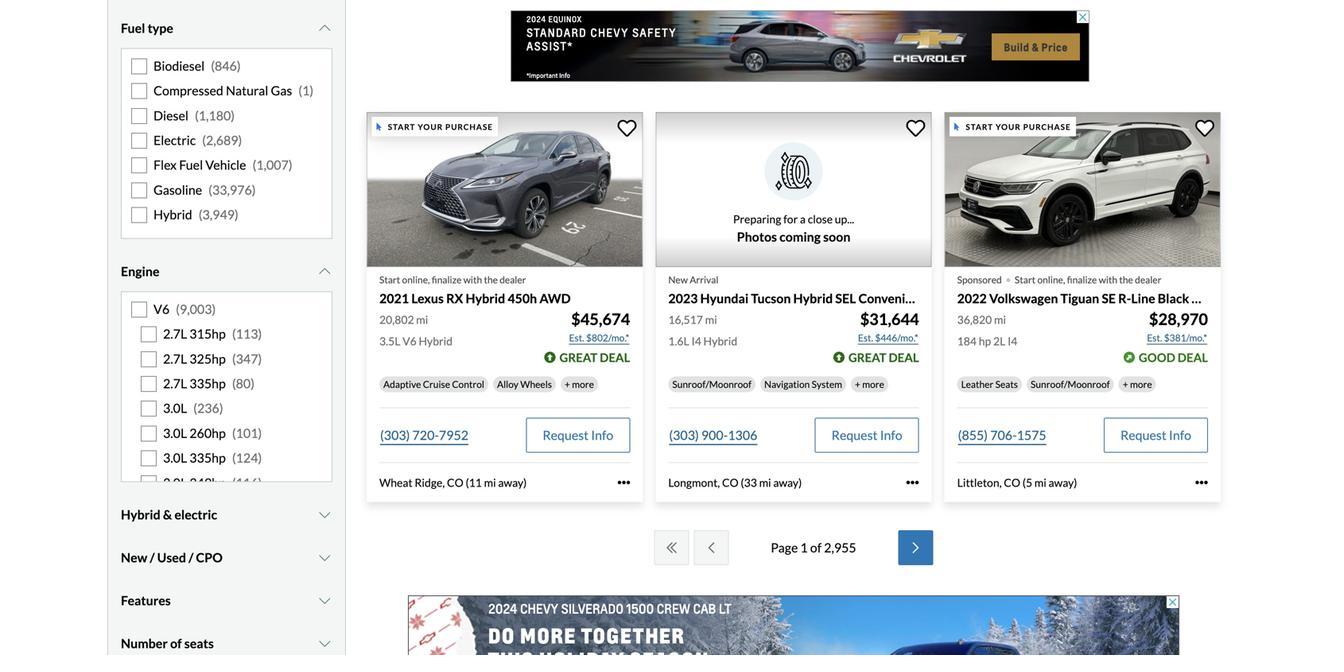 Task type: describe. For each thing, give the bounding box(es) containing it.
leather
[[961, 378, 994, 390]]

new arrival 2023 hyundai tucson hybrid sel convenience awd
[[668, 274, 966, 306]]

$31,644
[[860, 310, 919, 329]]

2021
[[379, 291, 409, 306]]

great deal for $45,674
[[559, 350, 630, 365]]

est. for online,
[[569, 332, 584, 343]]

your for ·
[[996, 122, 1021, 131]]

volkswagen
[[989, 291, 1058, 306]]

4motion
[[1192, 291, 1241, 306]]

alloy wheels
[[497, 378, 552, 390]]

cpo
[[196, 550, 223, 565]]

mi right the (33
[[759, 476, 771, 489]]

(303) 900-1306
[[669, 427, 757, 443]]

1 sunroof/moonroof from the left
[[672, 378, 752, 390]]

tucson
[[751, 291, 791, 306]]

page 1 of 2,955
[[771, 540, 856, 555]]

(101)
[[232, 425, 262, 441]]

(1)
[[298, 83, 313, 98]]

chevron down image for number of seats
[[317, 637, 332, 650]]

request info for ·
[[1121, 427, 1191, 443]]

900-
[[701, 427, 728, 443]]

(303) 720-7952
[[380, 427, 468, 443]]

$381/mo.*
[[1164, 332, 1207, 343]]

16,517 mi 1.6l i4 hybrid
[[668, 313, 737, 348]]

(303) for $31,644
[[669, 427, 699, 443]]

ellipsis h image for arrival
[[906, 476, 919, 489]]

line
[[1131, 291, 1155, 306]]

+ more for arrival
[[855, 378, 884, 390]]

request for arrival
[[832, 427, 878, 443]]

the inside start online, finalize with the dealer 2021 lexus rx hybrid 450h awd
[[484, 274, 498, 286]]

2023
[[668, 291, 698, 306]]

gasoline
[[153, 182, 202, 198]]

finalize inside start online, finalize with the dealer 2021 lexus rx hybrid 450h awd
[[432, 274, 462, 286]]

chevron down image for engine
[[317, 265, 332, 278]]

hybrid inside start online, finalize with the dealer 2021 lexus rx hybrid 450h awd
[[466, 291, 505, 306]]

20,802
[[379, 313, 414, 326]]

(2,689)
[[202, 132, 242, 148]]

request info button for arrival
[[815, 418, 919, 453]]

(1,007)
[[253, 157, 292, 173]]

alloy
[[497, 378, 518, 390]]

1 vertical spatial fuel
[[179, 157, 203, 173]]

+ for online,
[[565, 378, 570, 390]]

(113)
[[232, 326, 262, 342]]

$28,970 est. $381/mo.*
[[1147, 310, 1208, 343]]

i4 inside the 36,820 mi 184 hp 2l i4
[[1008, 334, 1017, 348]]

2.7l for 2.7l 325hp (347)
[[163, 351, 187, 367]]

lexus
[[411, 291, 444, 306]]

littleton,
[[957, 476, 1002, 489]]

system
[[812, 378, 842, 390]]

flex
[[153, 157, 177, 173]]

3.0l 260hp (101)
[[163, 425, 262, 441]]

page
[[771, 540, 798, 555]]

$28,970
[[1149, 310, 1208, 329]]

fuel type button
[[121, 8, 332, 48]]

$31,644 est. $446/mo.*
[[858, 310, 919, 343]]

type
[[148, 20, 173, 36]]

more for ·
[[1130, 378, 1152, 390]]

vehicle photo unavailable image
[[656, 112, 932, 267]]

335hp for 3.0l 335hp
[[189, 450, 226, 466]]

away) for arrival
[[773, 476, 802, 489]]

new / used / cpo button
[[121, 538, 332, 578]]

request info for arrival
[[832, 427, 902, 443]]

(303) 720-7952 button
[[379, 418, 469, 453]]

ridge,
[[415, 476, 445, 489]]

hybrid (3,949)
[[153, 207, 238, 222]]

request for online,
[[543, 427, 589, 443]]

gasoline (33,976)
[[153, 182, 256, 198]]

with inside start online, finalize with the dealer 2021 lexus rx hybrid 450h awd
[[463, 274, 482, 286]]

start your purchase for ·
[[966, 122, 1071, 131]]

(236)
[[193, 401, 223, 416]]

of inside dropdown button
[[170, 636, 182, 651]]

request info button for online,
[[526, 418, 630, 453]]

36,820
[[957, 313, 992, 326]]

(11
[[466, 476, 482, 489]]

fuel inside fuel type dropdown button
[[121, 20, 145, 36]]

1 / from the left
[[150, 550, 155, 565]]

2.7l for 2.7l 315hp (113)
[[163, 326, 187, 342]]

info for arrival
[[880, 427, 902, 443]]

mi right (5
[[1034, 476, 1046, 489]]

2 sunroof/moonroof from the left
[[1031, 378, 1110, 390]]

(5
[[1023, 476, 1032, 489]]

wheels
[[520, 378, 552, 390]]

0 vertical spatial v6
[[153, 301, 170, 317]]

mouse pointer image for online,
[[377, 123, 381, 131]]

diesel (1,180)
[[153, 108, 235, 123]]

flex fuel vehicle (1,007)
[[153, 157, 292, 173]]

sel
[[835, 291, 856, 306]]

dealer inside the sponsored · start online, finalize with the dealer 2022 volkswagen tiguan se r-line black 4motion
[[1135, 274, 1161, 286]]

arrival
[[690, 274, 718, 286]]

control
[[452, 378, 484, 390]]

3.5l
[[379, 334, 400, 348]]

2 / from the left
[[189, 550, 193, 565]]

hybrid & electric button
[[121, 495, 332, 535]]

ellipsis h image for ·
[[1195, 476, 1208, 489]]

request for ·
[[1121, 427, 1167, 443]]

electric
[[153, 132, 196, 148]]

hybrid inside the new arrival 2023 hyundai tucson hybrid sel convenience awd
[[793, 291, 833, 306]]

+ more for ·
[[1123, 378, 1152, 390]]

biodiesel
[[153, 58, 205, 74]]

away) for ·
[[1049, 476, 1077, 489]]

3.0l (236)
[[163, 401, 223, 416]]

convenience
[[858, 291, 932, 306]]

3.0l for 3.0l 260hp (101)
[[163, 425, 187, 441]]

+ more for online,
[[565, 378, 594, 390]]

great for $45,674
[[559, 350, 597, 365]]

adaptive cruise control
[[383, 378, 484, 390]]

mi right '(11'
[[484, 476, 496, 489]]

i4 inside the 16,517 mi 1.6l i4 hybrid
[[691, 334, 701, 348]]

vehicle
[[205, 157, 246, 173]]

7952
[[439, 427, 468, 443]]

adaptive
[[383, 378, 421, 390]]

720-
[[412, 427, 439, 443]]

great for $31,644
[[848, 350, 886, 365]]

navigation
[[764, 378, 810, 390]]

with inside the sponsored · start online, finalize with the dealer 2022 volkswagen tiguan se r-line black 4motion
[[1099, 274, 1117, 286]]

chevron down image for fuel type
[[317, 22, 332, 35]]

2.7l 335hp (80)
[[163, 376, 254, 391]]

navigation system
[[764, 378, 842, 390]]

features
[[121, 593, 171, 608]]

compressed natural gas (1)
[[153, 83, 313, 98]]

(1,180)
[[195, 108, 235, 123]]

hybrid inside 20,802 mi 3.5l v6 hybrid
[[419, 334, 453, 348]]

2.7l 315hp (113)
[[163, 326, 262, 342]]

hybrid inside dropdown button
[[121, 507, 160, 522]]

awd inside the new arrival 2023 hyundai tucson hybrid sel convenience awd
[[935, 291, 966, 306]]

longmont, co (33 mi away)
[[668, 476, 802, 489]]

se
[[1102, 291, 1116, 306]]

biodiesel (846)
[[153, 58, 241, 74]]

start inside the sponsored · start online, finalize with the dealer 2022 volkswagen tiguan se r-line black 4motion
[[1015, 274, 1036, 286]]



Task type: locate. For each thing, give the bounding box(es) containing it.
hybrid right '1.6l'
[[703, 334, 737, 348]]

request info down system
[[832, 427, 902, 443]]

(303) inside button
[[669, 427, 699, 443]]

dealer up line
[[1135, 274, 1161, 286]]

awd up 36,820
[[935, 291, 966, 306]]

compressed
[[153, 83, 223, 98]]

v6 (9,003)
[[153, 301, 216, 317]]

3 ellipsis h image from the left
[[1195, 476, 1208, 489]]

dealer
[[500, 274, 526, 286], [1135, 274, 1161, 286]]

electric (2,689)
[[153, 132, 242, 148]]

3.0l
[[163, 401, 187, 416], [163, 425, 187, 441], [163, 450, 187, 466], [163, 475, 187, 491]]

hybrid & electric
[[121, 507, 217, 522]]

2.7l up 3.0l (236)
[[163, 376, 187, 391]]

mouse pointer image
[[377, 123, 381, 131], [954, 123, 959, 131]]

chevron down image inside new / used / cpo "dropdown button"
[[317, 551, 332, 564]]

co
[[447, 476, 463, 489], [722, 476, 739, 489], [1004, 476, 1020, 489]]

2.7l for 2.7l 335hp (80)
[[163, 376, 187, 391]]

1 horizontal spatial more
[[862, 378, 884, 390]]

chevron right image
[[908, 542, 924, 554]]

sponsored · start online, finalize with the dealer 2022 volkswagen tiguan se r-line black 4motion
[[957, 264, 1241, 306]]

request info button down system
[[815, 418, 919, 453]]

1 awd from the left
[[539, 291, 571, 306]]

great
[[559, 350, 597, 365], [848, 350, 886, 365]]

335hp
[[189, 376, 226, 391], [189, 450, 226, 466]]

2 awd from the left
[[935, 291, 966, 306]]

2 horizontal spatial more
[[1130, 378, 1152, 390]]

1 request info button from the left
[[526, 418, 630, 453]]

1 horizontal spatial dealer
[[1135, 274, 1161, 286]]

0 horizontal spatial info
[[591, 427, 613, 443]]

1 horizontal spatial mouse pointer image
[[954, 123, 959, 131]]

purchase for ·
[[1023, 122, 1071, 131]]

1 horizontal spatial of
[[810, 540, 822, 555]]

2 info from the left
[[880, 427, 902, 443]]

2 start your purchase from the left
[[966, 122, 1071, 131]]

hybrid right the "rx"
[[466, 291, 505, 306]]

wheat ridge, co (11 mi away)
[[379, 476, 527, 489]]

littleton, co (5 mi away)
[[957, 476, 1077, 489]]

seats
[[995, 378, 1018, 390]]

0 horizontal spatial sunroof/moonroof
[[672, 378, 752, 390]]

+ for arrival
[[855, 378, 860, 390]]

3.0l for 3.0l 349hp (116)
[[163, 475, 187, 491]]

1 horizontal spatial /
[[189, 550, 193, 565]]

0 horizontal spatial start your purchase
[[388, 122, 493, 131]]

1 horizontal spatial new
[[668, 274, 688, 286]]

1 horizontal spatial (303)
[[669, 427, 699, 443]]

dealer inside start online, finalize with the dealer 2021 lexus rx hybrid 450h awd
[[500, 274, 526, 286]]

1 purchase from the left
[[445, 122, 493, 131]]

2 335hp from the top
[[189, 450, 226, 466]]

start
[[388, 122, 415, 131], [966, 122, 993, 131], [379, 274, 400, 286], [1015, 274, 1036, 286]]

335hp up 349hp
[[189, 450, 226, 466]]

0 horizontal spatial great deal
[[559, 350, 630, 365]]

chevron down image inside number of seats dropdown button
[[317, 637, 332, 650]]

/ left cpo
[[189, 550, 193, 565]]

away)
[[498, 476, 527, 489], [773, 476, 802, 489], [1049, 476, 1077, 489]]

3 away) from the left
[[1049, 476, 1077, 489]]

deal for ·
[[1178, 350, 1208, 365]]

fuel left type
[[121, 20, 145, 36]]

hybrid down the gasoline
[[153, 207, 192, 222]]

0 horizontal spatial mouse pointer image
[[377, 123, 381, 131]]

2 vertical spatial 2.7l
[[163, 376, 187, 391]]

1 vertical spatial 335hp
[[189, 450, 226, 466]]

1 vertical spatial new
[[121, 550, 147, 565]]

2.7l down v6 (9,003)
[[163, 326, 187, 342]]

1 away) from the left
[[498, 476, 527, 489]]

325hp
[[189, 351, 226, 367]]

chevron down image for new / used / cpo
[[317, 551, 332, 564]]

online, inside the sponsored · start online, finalize with the dealer 2022 volkswagen tiguan se r-line black 4motion
[[1037, 274, 1065, 286]]

4 3.0l from the top
[[163, 475, 187, 491]]

more for online,
[[572, 378, 594, 390]]

1 chevron down image from the top
[[317, 509, 332, 521]]

335hp down 325hp
[[189, 376, 226, 391]]

0 horizontal spatial + more
[[565, 378, 594, 390]]

seats
[[184, 636, 214, 651]]

chevron down image
[[317, 509, 332, 521], [317, 551, 332, 564]]

awd right 450h
[[539, 291, 571, 306]]

3.0l 335hp (124)
[[163, 450, 262, 466]]

(303) for $45,674
[[380, 427, 410, 443]]

ellipsis h image
[[617, 476, 630, 489], [906, 476, 919, 489], [1195, 476, 1208, 489]]

chevron double left image
[[664, 542, 679, 554]]

0 horizontal spatial deal
[[600, 350, 630, 365]]

2 3.0l from the top
[[163, 425, 187, 441]]

sunroof/moonroof up the (303) 900-1306
[[672, 378, 752, 390]]

2 horizontal spatial +
[[1123, 378, 1128, 390]]

1 (303) from the left
[[380, 427, 410, 443]]

sunroof/moonroof right seats
[[1031, 378, 1110, 390]]

1 mouse pointer image from the left
[[377, 123, 381, 131]]

1 vertical spatial of
[[170, 636, 182, 651]]

est. inside $28,970 est. $381/mo.*
[[1147, 332, 1162, 343]]

2 ellipsis h image from the left
[[906, 476, 919, 489]]

number of seats button
[[121, 624, 332, 655]]

info for ·
[[1169, 427, 1191, 443]]

deal down $381/mo.*
[[1178, 350, 1208, 365]]

more
[[572, 378, 594, 390], [862, 378, 884, 390], [1130, 378, 1152, 390]]

new left "used"
[[121, 550, 147, 565]]

2 horizontal spatial co
[[1004, 476, 1020, 489]]

+ more down the good
[[1123, 378, 1152, 390]]

(3,949)
[[199, 207, 238, 222]]

with
[[463, 274, 482, 286], [1099, 274, 1117, 286]]

(303) left the 720-
[[380, 427, 410, 443]]

1 vertical spatial chevron down image
[[317, 551, 332, 564]]

v6 right 3.5l
[[402, 334, 417, 348]]

great deal down est. $446/mo.* button
[[848, 350, 919, 365]]

deal for online,
[[600, 350, 630, 365]]

2 request from the left
[[832, 427, 878, 443]]

est. for ·
[[1147, 332, 1162, 343]]

mi inside the 36,820 mi 184 hp 2l i4
[[994, 313, 1006, 326]]

1 horizontal spatial request info button
[[815, 418, 919, 453]]

2 horizontal spatial + more
[[1123, 378, 1152, 390]]

request info button down wheels on the left bottom
[[526, 418, 630, 453]]

3 request info button from the left
[[1104, 418, 1208, 453]]

oryx white pearl 2022 volkswagen tiguan se r-line black 4motion suv / crossover all-wheel drive 8-speed automatic image
[[945, 112, 1221, 267]]

0 horizontal spatial fuel
[[121, 20, 145, 36]]

1 ellipsis h image from the left
[[617, 476, 630, 489]]

chevron down image for hybrid & electric
[[317, 509, 332, 521]]

away) right the (33
[[773, 476, 802, 489]]

3 more from the left
[[1130, 378, 1152, 390]]

est. inside $31,644 est. $446/mo.*
[[858, 332, 873, 343]]

2 horizontal spatial away)
[[1049, 476, 1077, 489]]

mi up 2l
[[994, 313, 1006, 326]]

1 horizontal spatial sunroof/moonroof
[[1031, 378, 1110, 390]]

3.0l left '(236)'
[[163, 401, 187, 416]]

1 horizontal spatial request
[[832, 427, 878, 443]]

/ left "used"
[[150, 550, 155, 565]]

(9,003)
[[176, 301, 216, 317]]

(303) inside "button"
[[380, 427, 410, 443]]

2 with from the left
[[1099, 274, 1117, 286]]

(124)
[[232, 450, 262, 466]]

36,820 mi 184 hp 2l i4
[[957, 313, 1017, 348]]

co for ·
[[1004, 476, 1020, 489]]

1 vertical spatial advertisement region
[[408, 596, 1179, 655]]

1 deal from the left
[[600, 350, 630, 365]]

mi inside 20,802 mi 3.5l v6 hybrid
[[416, 313, 428, 326]]

2 horizontal spatial deal
[[1178, 350, 1208, 365]]

0 vertical spatial 2.7l
[[163, 326, 187, 342]]

1 request from the left
[[543, 427, 589, 443]]

2 + from the left
[[855, 378, 860, 390]]

co left '(11'
[[447, 476, 463, 489]]

(855)
[[958, 427, 988, 443]]

finalize inside the sponsored · start online, finalize with the dealer 2022 volkswagen tiguan se r-line black 4motion
[[1067, 274, 1097, 286]]

co left (5
[[1004, 476, 1020, 489]]

2 horizontal spatial info
[[1169, 427, 1191, 443]]

·
[[1005, 264, 1012, 293]]

new up 2023
[[668, 274, 688, 286]]

1.6l
[[668, 334, 689, 348]]

0 horizontal spatial co
[[447, 476, 463, 489]]

2 chevron down image from the top
[[317, 551, 332, 564]]

chevron down image inside features "dropdown button"
[[317, 594, 332, 607]]

2 online, from the left
[[1037, 274, 1065, 286]]

deal for arrival
[[889, 350, 919, 365]]

2 your from the left
[[996, 122, 1021, 131]]

1 horizontal spatial your
[[996, 122, 1021, 131]]

3.0l for 3.0l (236)
[[163, 401, 187, 416]]

the
[[484, 274, 498, 286], [1119, 274, 1133, 286]]

great deal down est. $802/mo.* button
[[559, 350, 630, 365]]

mi down 'lexus'
[[416, 313, 428, 326]]

3 3.0l from the top
[[163, 450, 187, 466]]

3.0l down 3.0l 260hp (101)
[[163, 450, 187, 466]]

2 great from the left
[[848, 350, 886, 365]]

1 horizontal spatial i4
[[1008, 334, 1017, 348]]

3.0l 349hp (116)
[[163, 475, 262, 491]]

1 est. from the left
[[569, 332, 584, 343]]

0 vertical spatial chevron down image
[[317, 509, 332, 521]]

+
[[565, 378, 570, 390], [855, 378, 860, 390], [1123, 378, 1128, 390]]

+ more right wheels on the left bottom
[[565, 378, 594, 390]]

of right "1"
[[810, 540, 822, 555]]

1 the from the left
[[484, 274, 498, 286]]

1306
[[728, 427, 757, 443]]

0 horizontal spatial finalize
[[432, 274, 462, 286]]

est. $446/mo.* button
[[857, 330, 919, 346]]

3 deal from the left
[[1178, 350, 1208, 365]]

more for arrival
[[862, 378, 884, 390]]

2 purchase from the left
[[1023, 122, 1071, 131]]

deal down $446/mo.*
[[889, 350, 919, 365]]

0 horizontal spatial request
[[543, 427, 589, 443]]

2 away) from the left
[[773, 476, 802, 489]]

2 i4 from the left
[[1008, 334, 1017, 348]]

gray 2021 lexus rx hybrid 450h awd suv / crossover all-wheel drive continuously variable transmission image
[[367, 112, 643, 267]]

0 horizontal spatial of
[[170, 636, 182, 651]]

v6
[[153, 301, 170, 317], [402, 334, 417, 348]]

gas
[[271, 83, 292, 98]]

0 horizontal spatial with
[[463, 274, 482, 286]]

request down the good
[[1121, 427, 1167, 443]]

1 horizontal spatial the
[[1119, 274, 1133, 286]]

706-
[[990, 427, 1017, 443]]

great down est. $802/mo.* button
[[559, 350, 597, 365]]

1 horizontal spatial est.
[[858, 332, 873, 343]]

0 horizontal spatial est.
[[569, 332, 584, 343]]

start online, finalize with the dealer 2021 lexus rx hybrid 450h awd
[[379, 274, 571, 306]]

1 great deal from the left
[[559, 350, 630, 365]]

hybrid left & at the left of the page
[[121, 507, 160, 522]]

1 horizontal spatial online,
[[1037, 274, 1065, 286]]

est. down $31,644
[[858, 332, 873, 343]]

new for new arrival 2023 hyundai tucson hybrid sel convenience awd
[[668, 274, 688, 286]]

rx
[[446, 291, 463, 306]]

1 horizontal spatial co
[[722, 476, 739, 489]]

good
[[1139, 350, 1175, 365]]

est. $381/mo.* button
[[1146, 330, 1208, 346]]

finalize up tiguan
[[1067, 274, 1097, 286]]

1 horizontal spatial ellipsis h image
[[906, 476, 919, 489]]

v6 left (9,003)
[[153, 301, 170, 317]]

chevron down image inside engine 'dropdown button'
[[317, 265, 332, 278]]

tiguan
[[1061, 291, 1099, 306]]

finalize up the "rx"
[[432, 274, 462, 286]]

(855) 706-1575
[[958, 427, 1046, 443]]

1 horizontal spatial awd
[[935, 291, 966, 306]]

0 vertical spatial of
[[810, 540, 822, 555]]

1 horizontal spatial deal
[[889, 350, 919, 365]]

hybrid up the cruise
[[419, 334, 453, 348]]

request down wheels on the left bottom
[[543, 427, 589, 443]]

1 horizontal spatial purchase
[[1023, 122, 1071, 131]]

2 + more from the left
[[855, 378, 884, 390]]

info
[[591, 427, 613, 443], [880, 427, 902, 443], [1169, 427, 1191, 443]]

$45,674 est. $802/mo.*
[[569, 310, 630, 343]]

+ more right system
[[855, 378, 884, 390]]

1 with from the left
[[463, 274, 482, 286]]

sunroof/moonroof
[[672, 378, 752, 390], [1031, 378, 1110, 390]]

0 horizontal spatial new
[[121, 550, 147, 565]]

1 vertical spatial 2.7l
[[163, 351, 187, 367]]

online, up volkswagen
[[1037, 274, 1065, 286]]

3.0l down 3.0l (236)
[[163, 425, 187, 441]]

0 horizontal spatial great
[[559, 350, 597, 365]]

1 more from the left
[[572, 378, 594, 390]]

1 vertical spatial v6
[[402, 334, 417, 348]]

$802/mo.*
[[586, 332, 629, 343]]

new for new / used / cpo
[[121, 550, 147, 565]]

longmont,
[[668, 476, 720, 489]]

1 finalize from the left
[[432, 274, 462, 286]]

start your purchase for online,
[[388, 122, 493, 131]]

1 horizontal spatial finalize
[[1067, 274, 1097, 286]]

2 2.7l from the top
[[163, 351, 187, 367]]

3.0l up 'hybrid & electric'
[[163, 475, 187, 491]]

chevron left image
[[703, 542, 719, 554]]

advertisement region
[[511, 10, 1090, 82], [408, 596, 1179, 655]]

0 horizontal spatial i4
[[691, 334, 701, 348]]

1 horizontal spatial away)
[[773, 476, 802, 489]]

awd inside start online, finalize with the dealer 2021 lexus rx hybrid 450h awd
[[539, 291, 571, 306]]

+ for ·
[[1123, 378, 1128, 390]]

3 est. from the left
[[1147, 332, 1162, 343]]

dealer up 450h
[[500, 274, 526, 286]]

0 horizontal spatial (303)
[[380, 427, 410, 443]]

request info button down the good
[[1104, 418, 1208, 453]]

(303)
[[380, 427, 410, 443], [669, 427, 699, 443]]

1 horizontal spatial info
[[880, 427, 902, 443]]

1 + more from the left
[[565, 378, 594, 390]]

more down the good
[[1130, 378, 1152, 390]]

2 horizontal spatial request info
[[1121, 427, 1191, 443]]

1 your from the left
[[418, 122, 443, 131]]

(80)
[[232, 376, 254, 391]]

1 2.7l from the top
[[163, 326, 187, 342]]

2.7l 325hp (347)
[[163, 351, 262, 367]]

2 horizontal spatial request
[[1121, 427, 1167, 443]]

1 co from the left
[[447, 476, 463, 489]]

1 request info from the left
[[543, 427, 613, 443]]

request info down wheels on the left bottom
[[543, 427, 613, 443]]

i4 right '1.6l'
[[691, 334, 701, 348]]

0 horizontal spatial v6
[[153, 301, 170, 317]]

mi
[[416, 313, 428, 326], [705, 313, 717, 326], [994, 313, 1006, 326], [484, 476, 496, 489], [759, 476, 771, 489], [1034, 476, 1046, 489]]

0 horizontal spatial away)
[[498, 476, 527, 489]]

1 i4 from the left
[[691, 334, 701, 348]]

$45,674
[[571, 310, 630, 329]]

mi down hyundai
[[705, 313, 717, 326]]

2 request info button from the left
[[815, 418, 919, 453]]

2 est. from the left
[[858, 332, 873, 343]]

great deal for $31,644
[[848, 350, 919, 365]]

request down system
[[832, 427, 878, 443]]

2 chevron down image from the top
[[317, 265, 332, 278]]

great down est. $446/mo.* button
[[848, 350, 886, 365]]

mouse pointer image for ·
[[954, 123, 959, 131]]

(33,976)
[[209, 182, 256, 198]]

of left seats
[[170, 636, 182, 651]]

0 horizontal spatial online,
[[402, 274, 430, 286]]

electric
[[174, 507, 217, 522]]

349hp
[[189, 475, 226, 491]]

260hp
[[189, 425, 226, 441]]

3 2.7l from the top
[[163, 376, 187, 391]]

3 info from the left
[[1169, 427, 1191, 443]]

r-
[[1118, 291, 1131, 306]]

hybrid left sel
[[793, 291, 833, 306]]

1 335hp from the top
[[189, 376, 226, 391]]

1 horizontal spatial v6
[[402, 334, 417, 348]]

hp
[[979, 334, 991, 348]]

3 chevron down image from the top
[[317, 594, 332, 607]]

0 vertical spatial advertisement region
[[511, 10, 1090, 82]]

(303) left 900-
[[669, 427, 699, 443]]

2 dealer from the left
[[1135, 274, 1161, 286]]

the inside the sponsored · start online, finalize with the dealer 2022 volkswagen tiguan se r-line black 4motion
[[1119, 274, 1133, 286]]

request info for online,
[[543, 427, 613, 443]]

i4 right 2l
[[1008, 334, 1017, 348]]

more right system
[[862, 378, 884, 390]]

1 horizontal spatial with
[[1099, 274, 1117, 286]]

v6 inside 20,802 mi 3.5l v6 hybrid
[[402, 334, 417, 348]]

1 + from the left
[[565, 378, 570, 390]]

0 vertical spatial new
[[668, 274, 688, 286]]

3 + more from the left
[[1123, 378, 1152, 390]]

2 more from the left
[[862, 378, 884, 390]]

3 co from the left
[[1004, 476, 1020, 489]]

new inside the new arrival 2023 hyundai tucson hybrid sel convenience awd
[[668, 274, 688, 286]]

3 request info from the left
[[1121, 427, 1191, 443]]

1575
[[1017, 427, 1046, 443]]

1 dealer from the left
[[500, 274, 526, 286]]

chevron down image for features
[[317, 594, 332, 607]]

0 vertical spatial fuel
[[121, 20, 145, 36]]

0 horizontal spatial ellipsis h image
[[617, 476, 630, 489]]

2 the from the left
[[1119, 274, 1133, 286]]

fuel down electric (2,689)
[[179, 157, 203, 173]]

co for arrival
[[722, 476, 739, 489]]

184
[[957, 334, 977, 348]]

est. inside $45,674 est. $802/mo.*
[[569, 332, 584, 343]]

3.0l for 3.0l 335hp (124)
[[163, 450, 187, 466]]

0 horizontal spatial more
[[572, 378, 594, 390]]

0 horizontal spatial the
[[484, 274, 498, 286]]

2 deal from the left
[[889, 350, 919, 365]]

1 online, from the left
[[402, 274, 430, 286]]

4 chevron down image from the top
[[317, 637, 332, 650]]

2.7l left 325hp
[[163, 351, 187, 367]]

away) right '(11'
[[498, 476, 527, 489]]

est. up the good
[[1147, 332, 1162, 343]]

more right wheels on the left bottom
[[572, 378, 594, 390]]

/
[[150, 550, 155, 565], [189, 550, 193, 565]]

2 request info from the left
[[832, 427, 902, 443]]

1 horizontal spatial start your purchase
[[966, 122, 1071, 131]]

wheat
[[379, 476, 413, 489]]

est. down $45,674
[[569, 332, 584, 343]]

new inside new / used / cpo "dropdown button"
[[121, 550, 147, 565]]

0 horizontal spatial request info button
[[526, 418, 630, 453]]

away) right (5
[[1049, 476, 1077, 489]]

co left the (33
[[722, 476, 739, 489]]

2 (303) from the left
[[669, 427, 699, 443]]

ellipsis h image for online,
[[617, 476, 630, 489]]

1 horizontal spatial fuel
[[179, 157, 203, 173]]

chevron down image inside hybrid & electric dropdown button
[[317, 509, 332, 521]]

request info button for ·
[[1104, 418, 1208, 453]]

2 horizontal spatial request info button
[[1104, 418, 1208, 453]]

1 horizontal spatial great
[[848, 350, 886, 365]]

chevron down image inside fuel type dropdown button
[[317, 22, 332, 35]]

2 co from the left
[[722, 476, 739, 489]]

16,517
[[668, 313, 703, 326]]

info for online,
[[591, 427, 613, 443]]

2 mouse pointer image from the left
[[954, 123, 959, 131]]

0 horizontal spatial your
[[418, 122, 443, 131]]

0 horizontal spatial +
[[565, 378, 570, 390]]

2 finalize from the left
[[1067, 274, 1097, 286]]

1 start your purchase from the left
[[388, 122, 493, 131]]

3 + from the left
[[1123, 378, 1128, 390]]

online, inside start online, finalize with the dealer 2021 lexus rx hybrid 450h awd
[[402, 274, 430, 286]]

335hp for 2.7l 335hp
[[189, 376, 226, 391]]

deal down "$802/mo.*"
[[600, 350, 630, 365]]

3 request from the left
[[1121, 427, 1167, 443]]

1 3.0l from the top
[[163, 401, 187, 416]]

450h
[[508, 291, 537, 306]]

request info down the good
[[1121, 427, 1191, 443]]

2 horizontal spatial ellipsis h image
[[1195, 476, 1208, 489]]

1 great from the left
[[559, 350, 597, 365]]

2 great deal from the left
[[848, 350, 919, 365]]

1 chevron down image from the top
[[317, 22, 332, 35]]

0 horizontal spatial awd
[[539, 291, 571, 306]]

0 horizontal spatial request info
[[543, 427, 613, 443]]

1 horizontal spatial request info
[[832, 427, 902, 443]]

1 horizontal spatial + more
[[855, 378, 884, 390]]

0 horizontal spatial dealer
[[500, 274, 526, 286]]

1 horizontal spatial +
[[855, 378, 860, 390]]

1 info from the left
[[591, 427, 613, 443]]

mi inside the 16,517 mi 1.6l i4 hybrid
[[705, 313, 717, 326]]

0 vertical spatial 335hp
[[189, 376, 226, 391]]

start inside start online, finalize with the dealer 2021 lexus rx hybrid 450h awd
[[379, 274, 400, 286]]

leather seats
[[961, 378, 1018, 390]]

chevron down image
[[317, 22, 332, 35], [317, 265, 332, 278], [317, 594, 332, 607], [317, 637, 332, 650]]

0 horizontal spatial /
[[150, 550, 155, 565]]

2 horizontal spatial est.
[[1147, 332, 1162, 343]]

your for online,
[[418, 122, 443, 131]]

engine button
[[121, 252, 332, 291]]

purchase for online,
[[445, 122, 493, 131]]

est. for arrival
[[858, 332, 873, 343]]

online, up 'lexus'
[[402, 274, 430, 286]]

sponsored
[[957, 274, 1002, 286]]

hybrid inside the 16,517 mi 1.6l i4 hybrid
[[703, 334, 737, 348]]

0 horizontal spatial purchase
[[445, 122, 493, 131]]

1 horizontal spatial great deal
[[848, 350, 919, 365]]



Task type: vqa. For each thing, say whether or not it's contained in the screenshot.


